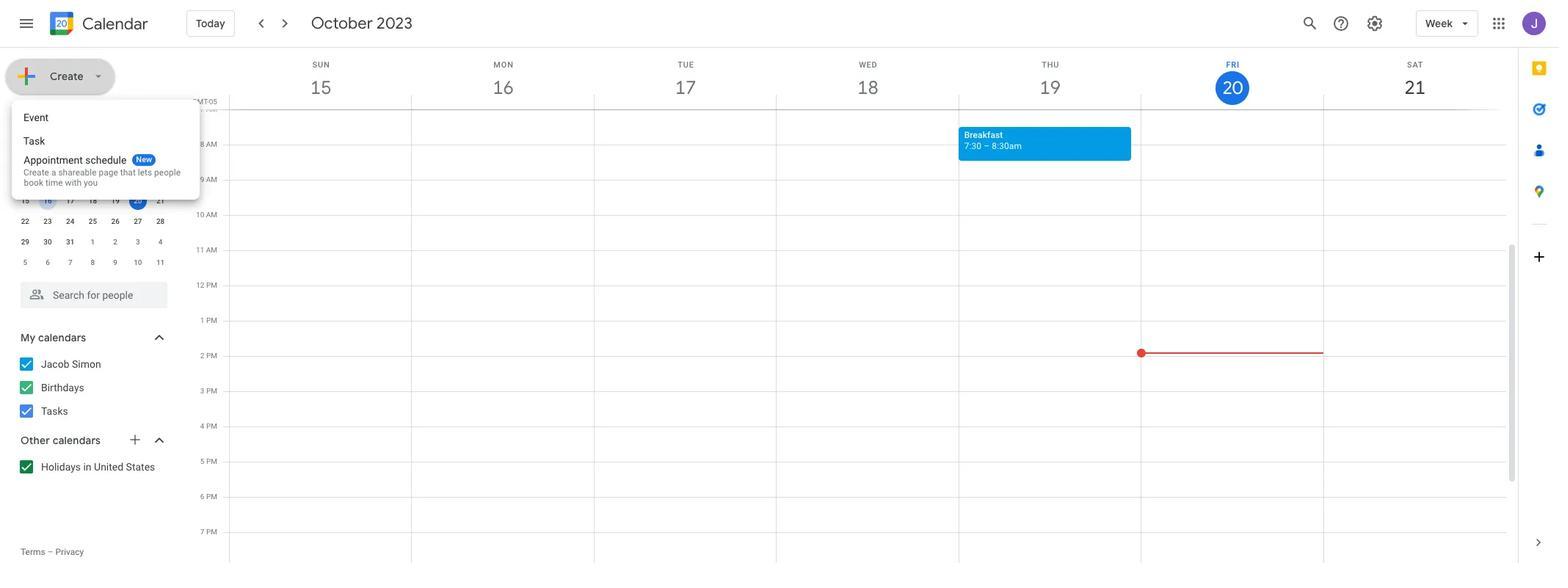 Task type: vqa. For each thing, say whether or not it's contained in the screenshot.


Task type: describe. For each thing, give the bounding box(es) containing it.
pm for 2 pm
[[206, 352, 217, 360]]

19 link
[[1034, 71, 1067, 105]]

3 for 3 pm
[[200, 387, 204, 395]]

event
[[23, 112, 49, 123]]

s
[[23, 135, 27, 144]]

fri 20
[[1222, 60, 1242, 100]]

shareable
[[58, 167, 97, 178]]

gmt-05
[[192, 98, 217, 106]]

november 7 element
[[61, 254, 79, 272]]

states
[[126, 461, 155, 473]]

week button
[[1416, 6, 1479, 41]]

terms
[[21, 547, 45, 557]]

november 2 element
[[107, 233, 124, 251]]

other calendars button
[[3, 429, 182, 452]]

6 pm
[[200, 493, 217, 501]]

am for 11 am
[[206, 246, 217, 254]]

create for create a shareable page that lets people book time with you
[[23, 167, 49, 178]]

20, today element
[[129, 192, 147, 210]]

27 element
[[129, 213, 147, 231]]

3 for november 3 element
[[136, 238, 140, 246]]

schedule
[[85, 154, 126, 166]]

26 element
[[107, 213, 124, 231]]

7 am
[[200, 105, 217, 113]]

15 column header
[[229, 48, 412, 109]]

other calendars
[[21, 434, 101, 447]]

row containing s
[[14, 129, 172, 150]]

25
[[89, 217, 97, 225]]

tasks
[[41, 405, 68, 417]]

create a shareable page that lets people book time with you
[[23, 167, 181, 188]]

5 pm
[[200, 457, 217, 465]]

row containing 5
[[14, 253, 172, 273]]

am for 10 am
[[206, 211, 217, 219]]

– inside breakfast 7:30 – 8:30am
[[984, 141, 990, 151]]

4 pm
[[200, 422, 217, 430]]

calendars for my calendars
[[38, 331, 86, 344]]

task
[[23, 135, 45, 147]]

16 inside mon 16
[[492, 76, 513, 100]]

Search for people text field
[[29, 282, 159, 308]]

november 6 element
[[39, 254, 57, 272]]

pm for 1 pm
[[206, 316, 217, 325]]

16 link
[[486, 71, 520, 105]]

wed
[[859, 60, 878, 70]]

7 for november 7 element at the top left
[[68, 258, 72, 267]]

7 for 7 pm
[[200, 528, 204, 536]]

23 element
[[39, 213, 57, 231]]

october 2023 grid
[[14, 129, 172, 273]]

time
[[45, 178, 63, 188]]

am for 7 am
[[206, 105, 217, 113]]

0 horizontal spatial 3
[[68, 156, 72, 164]]

8 for november 8 element
[[91, 258, 95, 267]]

30 element
[[39, 233, 57, 251]]

0 vertical spatial october 2023
[[311, 13, 413, 34]]

1 vertical spatial 2023
[[65, 111, 89, 124]]

20 column header
[[1141, 48, 1324, 109]]

pm for 5 pm
[[206, 457, 217, 465]]

25 element
[[84, 213, 102, 231]]

11 for november 11 element
[[156, 258, 165, 267]]

row containing 22
[[14, 211, 172, 232]]

29
[[21, 238, 29, 246]]

17 element
[[61, 192, 79, 210]]

19 element
[[107, 192, 124, 210]]

28
[[156, 217, 165, 225]]

22 element
[[16, 213, 34, 231]]

21 link
[[1398, 71, 1432, 105]]

21 element
[[152, 192, 169, 210]]

0 horizontal spatial 1
[[23, 156, 27, 164]]

settings menu image
[[1366, 15, 1384, 32]]

mon
[[494, 60, 514, 70]]

page
[[99, 167, 118, 178]]

23
[[44, 217, 52, 225]]

my calendars button
[[3, 326, 182, 349]]

gmt-
[[192, 98, 209, 106]]

sat 21
[[1404, 60, 1425, 100]]

15 link
[[304, 71, 338, 105]]

24
[[66, 217, 74, 225]]

11 for 11 am
[[196, 246, 204, 254]]

20 inside column header
[[1222, 76, 1242, 100]]

11 am
[[196, 246, 217, 254]]

8 am
[[200, 140, 217, 148]]

create button
[[6, 59, 114, 94]]

privacy
[[55, 547, 84, 557]]

november 10 element
[[129, 254, 147, 272]]

11 for 11 'element'
[[89, 176, 97, 184]]

5 for november 5 element
[[23, 258, 27, 267]]

27
[[134, 217, 142, 225]]

with
[[65, 178, 81, 188]]

breakfast
[[964, 130, 1003, 140]]

21 column header
[[1323, 48, 1506, 109]]

21 inside column header
[[1404, 76, 1425, 100]]

16 cell
[[36, 191, 59, 211]]

3 pm
[[200, 387, 217, 395]]

pm for 6 pm
[[206, 493, 217, 501]]

12 pm
[[196, 281, 217, 289]]

am for 9 am
[[206, 175, 217, 184]]

add other calendars image
[[128, 432, 142, 447]]

5 for 5 pm
[[200, 457, 204, 465]]

0 horizontal spatial –
[[47, 547, 53, 557]]

10 for 10 element at top
[[66, 176, 74, 184]]

2 for 2 pm
[[200, 352, 204, 360]]

a
[[51, 167, 56, 178]]

jacob
[[41, 358, 69, 370]]

privacy link
[[55, 547, 84, 557]]

terms link
[[21, 547, 45, 557]]

holidays in united states
[[41, 461, 155, 473]]



Task type: locate. For each thing, give the bounding box(es) containing it.
31 element
[[61, 233, 79, 251]]

0 horizontal spatial create
[[23, 167, 49, 178]]

1 horizontal spatial 2
[[113, 238, 117, 246]]

19 column header
[[959, 48, 1142, 109]]

18 column header
[[776, 48, 959, 109]]

16 inside cell
[[44, 197, 52, 205]]

7 down 6 pm
[[200, 528, 204, 536]]

m
[[45, 135, 51, 144]]

3 inside grid
[[200, 387, 204, 395]]

– down the breakfast
[[984, 141, 990, 151]]

pm down 1 pm
[[206, 352, 217, 360]]

10 for 10 am
[[196, 211, 204, 219]]

appointment
[[23, 154, 83, 166]]

– right terms "link"
[[47, 547, 53, 557]]

10
[[66, 176, 74, 184], [196, 211, 204, 219], [134, 258, 142, 267]]

10 element
[[61, 172, 79, 189]]

that
[[120, 167, 136, 178]]

4 for "november 4" element
[[158, 238, 163, 246]]

pm up "4 pm"
[[206, 387, 217, 395]]

2 horizontal spatial 10
[[196, 211, 204, 219]]

17 link
[[669, 71, 703, 105]]

november 4 element
[[152, 233, 169, 251]]

1 vertical spatial 20
[[134, 197, 142, 205]]

0 horizontal spatial 16
[[44, 197, 52, 205]]

0 horizontal spatial 2023
[[65, 111, 89, 124]]

other
[[21, 434, 50, 447]]

new
[[136, 155, 152, 164]]

7 down 31 element
[[68, 258, 72, 267]]

in
[[83, 461, 91, 473]]

2 horizontal spatial 11
[[196, 246, 204, 254]]

0 horizontal spatial 5
[[23, 258, 27, 267]]

1 vertical spatial 2
[[113, 238, 117, 246]]

4 pm from the top
[[206, 387, 217, 395]]

0 vertical spatial 20
[[1222, 76, 1242, 100]]

1 horizontal spatial october 2023
[[311, 13, 413, 34]]

3 up "shareable"
[[68, 156, 72, 164]]

0 horizontal spatial 20
[[134, 197, 142, 205]]

11 left page
[[89, 176, 97, 184]]

create left a
[[23, 167, 49, 178]]

1 vertical spatial 12
[[196, 281, 204, 289]]

breakfast 7:30 – 8:30am
[[964, 130, 1022, 151]]

2 vertical spatial 6
[[200, 493, 204, 501]]

calendars inside other calendars "dropdown button"
[[53, 434, 101, 447]]

28 element
[[152, 213, 169, 231]]

grid containing 15
[[188, 48, 1518, 563]]

pm for 7 pm
[[206, 528, 217, 536]]

2 horizontal spatial 4
[[200, 422, 204, 430]]

united
[[94, 461, 123, 473]]

6 down 5 pm
[[200, 493, 204, 501]]

october 2023 up sun
[[311, 13, 413, 34]]

17 inside 17 column header
[[674, 76, 695, 100]]

calendars for other calendars
[[53, 434, 101, 447]]

10 up 11 am
[[196, 211, 204, 219]]

row containing 1
[[14, 150, 172, 170]]

17 down with
[[66, 197, 74, 205]]

14
[[156, 176, 165, 184]]

16 down 'mon'
[[492, 76, 513, 100]]

12 for 12 pm
[[196, 281, 204, 289]]

6
[[136, 156, 140, 164], [46, 258, 50, 267], [200, 493, 204, 501]]

1 horizontal spatial 2023
[[377, 13, 413, 34]]

1 vertical spatial 15
[[21, 197, 29, 205]]

calendar heading
[[79, 14, 148, 34]]

0 vertical spatial –
[[984, 141, 990, 151]]

21 inside row
[[156, 197, 165, 205]]

2 horizontal spatial 3
[[200, 387, 204, 395]]

0 vertical spatial october
[[311, 13, 373, 34]]

1 vertical spatial 16
[[44, 197, 52, 205]]

15 inside row group
[[21, 197, 29, 205]]

12 left that
[[111, 176, 120, 184]]

2 vertical spatial 8
[[91, 258, 95, 267]]

1 horizontal spatial –
[[984, 141, 990, 151]]

pm for 4 pm
[[206, 422, 217, 430]]

3 up "4 pm"
[[200, 387, 204, 395]]

1 row from the top
[[14, 129, 172, 150]]

october 2023
[[311, 13, 413, 34], [21, 111, 89, 124]]

11 inside 'element'
[[89, 176, 97, 184]]

9 right people
[[200, 175, 204, 184]]

0 vertical spatial 4
[[91, 156, 95, 164]]

october
[[311, 13, 373, 34], [21, 111, 62, 124]]

0 vertical spatial 15
[[310, 76, 331, 100]]

7
[[200, 105, 204, 113], [158, 156, 163, 164], [68, 258, 72, 267], [200, 528, 204, 536]]

7 up people
[[158, 156, 163, 164]]

19 inside row
[[111, 197, 120, 205]]

simon
[[72, 358, 101, 370]]

4 inside grid
[[200, 422, 204, 430]]

29 element
[[16, 233, 34, 251]]

15 down sun
[[310, 76, 331, 100]]

create
[[50, 70, 84, 83], [23, 167, 49, 178]]

1 vertical spatial 4
[[158, 238, 163, 246]]

None search field
[[0, 276, 182, 308]]

0 vertical spatial 17
[[674, 76, 695, 100]]

my calendars list
[[3, 352, 182, 423]]

1 vertical spatial october 2023
[[21, 111, 89, 124]]

7 row from the top
[[14, 253, 172, 273]]

2 vertical spatial 10
[[134, 258, 142, 267]]

5 pm from the top
[[206, 422, 217, 430]]

0 vertical spatial 5
[[113, 156, 117, 164]]

15 inside column header
[[310, 76, 331, 100]]

18 link
[[851, 71, 885, 105]]

2 vertical spatial 1
[[200, 316, 204, 325]]

12 down 11 am
[[196, 281, 204, 289]]

appointment schedule
[[23, 154, 126, 166]]

14 element
[[152, 172, 169, 189]]

17 inside 17 element
[[66, 197, 74, 205]]

1 horizontal spatial 12
[[196, 281, 204, 289]]

0 horizontal spatial 4
[[91, 156, 95, 164]]

0 vertical spatial 2
[[46, 156, 50, 164]]

2 horizontal spatial 8
[[200, 140, 204, 148]]

2 vertical spatial 4
[[200, 422, 204, 430]]

–
[[984, 141, 990, 151], [47, 547, 53, 557]]

2 vertical spatial 3
[[200, 387, 204, 395]]

7:30
[[964, 141, 982, 151]]

grid
[[188, 48, 1518, 563]]

8 for 8 am
[[200, 140, 204, 148]]

17 down tue
[[674, 76, 695, 100]]

11 down "november 4" element
[[156, 258, 165, 267]]

2 horizontal spatial 2
[[200, 352, 204, 360]]

pm down 6 pm
[[206, 528, 217, 536]]

0 vertical spatial 8
[[200, 140, 204, 148]]

birthdays
[[41, 382, 84, 394]]

21
[[1404, 76, 1425, 100], [156, 197, 165, 205]]

calendars up in
[[53, 434, 101, 447]]

2 down 26 element
[[113, 238, 117, 246]]

pm down 3 pm
[[206, 422, 217, 430]]

calendar
[[82, 14, 148, 34]]

4 up "shareable"
[[91, 156, 95, 164]]

8
[[200, 140, 204, 148], [23, 176, 27, 184], [91, 258, 95, 267]]

2 horizontal spatial 6
[[200, 493, 204, 501]]

19 inside column header
[[1039, 76, 1060, 100]]

17
[[674, 76, 695, 100], [66, 197, 74, 205]]

0 vertical spatial 19
[[1039, 76, 1060, 100]]

5
[[113, 156, 117, 164], [23, 258, 27, 267], [200, 457, 204, 465]]

11 down 10 am
[[196, 246, 204, 254]]

sat
[[1407, 60, 1424, 70]]

20 down 13 element
[[134, 197, 142, 205]]

1 horizontal spatial 15
[[310, 76, 331, 100]]

6 up lets
[[136, 156, 140, 164]]

9 for november 9 element
[[113, 258, 117, 267]]

20 link
[[1216, 71, 1250, 105]]

tue
[[678, 60, 694, 70]]

0 horizontal spatial 12
[[111, 176, 120, 184]]

october up sun
[[311, 13, 373, 34]]

1 pm from the top
[[206, 281, 217, 289]]

1 down '25' element
[[91, 238, 95, 246]]

1 horizontal spatial 5
[[113, 156, 117, 164]]

8 up 15 element
[[23, 176, 27, 184]]

9 for 9 am
[[200, 175, 204, 184]]

lets
[[138, 167, 152, 178]]

8 up the 9 am
[[200, 140, 204, 148]]

0 vertical spatial 11
[[89, 176, 97, 184]]

4 inside "november 4" element
[[158, 238, 163, 246]]

7 inside november 7 element
[[68, 258, 72, 267]]

19 down 12 element
[[111, 197, 120, 205]]

8 down november 1 "element"
[[91, 258, 95, 267]]

am
[[206, 105, 217, 113], [206, 140, 217, 148], [206, 175, 217, 184], [206, 211, 217, 219], [206, 246, 217, 254]]

0 horizontal spatial 19
[[111, 197, 120, 205]]

my
[[21, 331, 36, 344]]

mon 16
[[492, 60, 514, 100]]

am up 12 pm
[[206, 246, 217, 254]]

main drawer image
[[18, 15, 35, 32]]

16
[[492, 76, 513, 100], [44, 197, 52, 205]]

2 vertical spatial 5
[[200, 457, 204, 465]]

1 vertical spatial october
[[21, 111, 62, 124]]

1 vertical spatial 21
[[156, 197, 165, 205]]

am down "7 am"
[[206, 140, 217, 148]]

3 am from the top
[[206, 175, 217, 184]]

1 horizontal spatial 6
[[136, 156, 140, 164]]

1 am from the top
[[206, 105, 217, 113]]

3 row from the top
[[14, 170, 172, 191]]

1 horizontal spatial 16
[[492, 76, 513, 100]]

week
[[1426, 17, 1453, 30]]

16 down "time"
[[44, 197, 52, 205]]

pm down "4 pm"
[[206, 457, 217, 465]]

21 down 14 element
[[156, 197, 165, 205]]

0 horizontal spatial 10
[[66, 176, 74, 184]]

4 down 3 pm
[[200, 422, 204, 430]]

pm up 1 pm
[[206, 281, 217, 289]]

1 vertical spatial 10
[[196, 211, 204, 219]]

1 horizontal spatial 3
[[136, 238, 140, 246]]

16 column header
[[411, 48, 595, 109]]

terms – privacy
[[21, 547, 84, 557]]

0 horizontal spatial 17
[[66, 197, 74, 205]]

1 horizontal spatial 11
[[156, 258, 165, 267]]

october 2023 up m
[[21, 111, 89, 124]]

12 element
[[107, 172, 124, 189]]

5 up 6 pm
[[200, 457, 204, 465]]

5 up page
[[113, 156, 117, 164]]

8 pm from the top
[[206, 528, 217, 536]]

24 element
[[61, 213, 79, 231]]

10 am
[[196, 211, 217, 219]]

november 9 element
[[107, 254, 124, 272]]

1 vertical spatial 3
[[136, 238, 140, 246]]

holidays
[[41, 461, 81, 473]]

thu 19
[[1039, 60, 1060, 100]]

thu
[[1042, 60, 1060, 70]]

3
[[68, 156, 72, 164], [136, 238, 140, 246], [200, 387, 204, 395]]

9 left a
[[46, 176, 50, 184]]

15
[[310, 76, 331, 100], [21, 197, 29, 205]]

pm up 7 pm
[[206, 493, 217, 501]]

1 horizontal spatial 10
[[134, 258, 142, 267]]

1 vertical spatial 6
[[46, 258, 50, 267]]

10 down november 3 element
[[134, 258, 142, 267]]

fri
[[1226, 60, 1240, 70]]

2 vertical spatial 2
[[200, 352, 204, 360]]

1 vertical spatial calendars
[[53, 434, 101, 447]]

0 horizontal spatial 18
[[89, 197, 97, 205]]

1 horizontal spatial 1
[[91, 238, 95, 246]]

1 vertical spatial 18
[[89, 197, 97, 205]]

pm up 2 pm
[[206, 316, 217, 325]]

13 element
[[129, 172, 147, 189]]

wed 18
[[857, 60, 878, 100]]

19
[[1039, 76, 1060, 100], [111, 197, 120, 205]]

0 horizontal spatial 11
[[89, 176, 97, 184]]

10 for the november 10 element
[[134, 258, 142, 267]]

11
[[89, 176, 97, 184], [196, 246, 204, 254], [156, 258, 165, 267]]

row containing 8
[[14, 170, 172, 191]]

4 am from the top
[[206, 211, 217, 219]]

jacob simon
[[41, 358, 101, 370]]

3 down 27 element
[[136, 238, 140, 246]]

7 pm
[[200, 528, 217, 536]]

0 vertical spatial 21
[[1404, 76, 1425, 100]]

create down calendar element
[[50, 70, 84, 83]]

2023
[[377, 13, 413, 34], [65, 111, 89, 124]]

5 am from the top
[[206, 246, 217, 254]]

8:30am
[[992, 141, 1022, 151]]

am down the 9 am
[[206, 211, 217, 219]]

4 row from the top
[[14, 191, 172, 211]]

6 for 6 pm
[[200, 493, 204, 501]]

pm for 12 pm
[[206, 281, 217, 289]]

calendars up jacob
[[38, 331, 86, 344]]

2 horizontal spatial 9
[[200, 175, 204, 184]]

calendars inside my calendars dropdown button
[[38, 331, 86, 344]]

sun
[[312, 60, 330, 70]]

2 down m
[[46, 156, 50, 164]]

1 inside "element"
[[91, 238, 95, 246]]

10 right "time"
[[66, 176, 74, 184]]

20 down fri
[[1222, 76, 1242, 100]]

17 column header
[[594, 48, 777, 109]]

november 1 element
[[84, 233, 102, 251]]

12 for 12
[[111, 176, 120, 184]]

15 element
[[16, 192, 34, 210]]

row containing 15
[[14, 191, 172, 211]]

1 horizontal spatial 21
[[1404, 76, 1425, 100]]

18 inside 'wed 18'
[[857, 76, 878, 100]]

7 left 05
[[200, 105, 204, 113]]

7 pm from the top
[[206, 493, 217, 501]]

4 down 28 element
[[158, 238, 163, 246]]

2 am from the top
[[206, 140, 217, 148]]

0 horizontal spatial october
[[21, 111, 62, 124]]

18
[[857, 76, 878, 100], [89, 197, 97, 205]]

22
[[21, 217, 29, 225]]

15 down book
[[21, 197, 29, 205]]

2 horizontal spatial 5
[[200, 457, 204, 465]]

november 5 element
[[16, 254, 34, 272]]

0 horizontal spatial 15
[[21, 197, 29, 205]]

0 horizontal spatial october 2023
[[21, 111, 89, 124]]

0 horizontal spatial 2
[[46, 156, 50, 164]]

16 element
[[39, 192, 57, 210]]

1 horizontal spatial 17
[[674, 76, 695, 100]]

05
[[209, 98, 217, 106]]

1
[[23, 156, 27, 164], [91, 238, 95, 246], [200, 316, 204, 325]]

1 horizontal spatial october
[[311, 13, 373, 34]]

create inside 'popup button'
[[50, 70, 84, 83]]

1 down 12 pm
[[200, 316, 204, 325]]

6 pm from the top
[[206, 457, 217, 465]]

row group containing 1
[[14, 150, 172, 273]]

0 vertical spatial calendars
[[38, 331, 86, 344]]

18 down wed
[[857, 76, 878, 100]]

6 for november 6 element
[[46, 258, 50, 267]]

6 down 30 element
[[46, 258, 50, 267]]

21 down sat
[[1404, 76, 1425, 100]]

18 inside row group
[[89, 197, 97, 205]]

1 vertical spatial create
[[23, 167, 49, 178]]

0 vertical spatial 12
[[111, 176, 120, 184]]

am down 8 am
[[206, 175, 217, 184]]

row group
[[14, 150, 172, 273]]

people
[[154, 167, 181, 178]]

you
[[83, 178, 97, 188]]

4 for 4 pm
[[200, 422, 204, 430]]

26
[[111, 217, 120, 225]]

0 vertical spatial 18
[[857, 76, 878, 100]]

6 row from the top
[[14, 232, 172, 253]]

2 for november 2 element
[[113, 238, 117, 246]]

19 down thu
[[1039, 76, 1060, 100]]

31
[[66, 238, 74, 246]]

0 horizontal spatial 9
[[46, 176, 50, 184]]

pm for 3 pm
[[206, 387, 217, 395]]

today button
[[186, 6, 235, 41]]

0 vertical spatial 6
[[136, 156, 140, 164]]

20 cell
[[127, 191, 149, 211]]

1 for november 1 "element"
[[91, 238, 95, 246]]

november 3 element
[[129, 233, 147, 251]]

my calendars
[[21, 331, 86, 344]]

1 vertical spatial 19
[[111, 197, 120, 205]]

30
[[44, 238, 52, 246]]

0 horizontal spatial 8
[[23, 176, 27, 184]]

9 down november 2 element
[[113, 258, 117, 267]]

tab list
[[1519, 48, 1559, 522]]

0 vertical spatial create
[[50, 70, 84, 83]]

1 horizontal spatial 19
[[1039, 76, 1060, 100]]

create inside create a shareable page that lets people book time with you
[[23, 167, 49, 178]]

18 element
[[84, 192, 102, 210]]

1 vertical spatial 8
[[23, 176, 27, 184]]

10 inside grid
[[196, 211, 204, 219]]

october up m
[[21, 111, 62, 124]]

row
[[14, 129, 172, 150], [14, 150, 172, 170], [14, 170, 172, 191], [14, 191, 172, 211], [14, 211, 172, 232], [14, 232, 172, 253], [14, 253, 172, 273]]

20 inside cell
[[134, 197, 142, 205]]

2 pm from the top
[[206, 316, 217, 325]]

12 inside 12 element
[[111, 176, 120, 184]]

today
[[196, 17, 225, 30]]

0 vertical spatial 1
[[23, 156, 27, 164]]

11 element
[[84, 172, 102, 189]]

2 row from the top
[[14, 150, 172, 170]]

1 pm
[[200, 316, 217, 325]]

5 row from the top
[[14, 211, 172, 232]]

0 vertical spatial 16
[[492, 76, 513, 100]]

7 for 7 am
[[200, 105, 204, 113]]

create for create
[[50, 70, 84, 83]]

tue 17
[[674, 60, 695, 100]]

2 down 1 pm
[[200, 352, 204, 360]]

1 horizontal spatial 9
[[113, 258, 117, 267]]

18 down you
[[89, 197, 97, 205]]

1 down s
[[23, 156, 27, 164]]

am up 8 am
[[206, 105, 217, 113]]

1 vertical spatial 17
[[66, 197, 74, 205]]

sun 15
[[310, 60, 331, 100]]

1 vertical spatial –
[[47, 547, 53, 557]]

row containing 29
[[14, 232, 172, 253]]

november 11 element
[[152, 254, 169, 272]]

1 for 1 pm
[[200, 316, 204, 325]]

1 vertical spatial 11
[[196, 246, 204, 254]]

calendar element
[[47, 9, 148, 41]]

2 pm
[[200, 352, 217, 360]]

9 am
[[200, 175, 217, 184]]

9
[[200, 175, 204, 184], [46, 176, 50, 184], [113, 258, 117, 267]]

3 pm from the top
[[206, 352, 217, 360]]

2 horizontal spatial 1
[[200, 316, 204, 325]]

book
[[23, 178, 43, 188]]

1 vertical spatial 5
[[23, 258, 27, 267]]

november 8 element
[[84, 254, 102, 272]]

5 down 29 element
[[23, 258, 27, 267]]

am for 8 am
[[206, 140, 217, 148]]

2 vertical spatial 11
[[156, 258, 165, 267]]

1 horizontal spatial 8
[[91, 258, 95, 267]]



